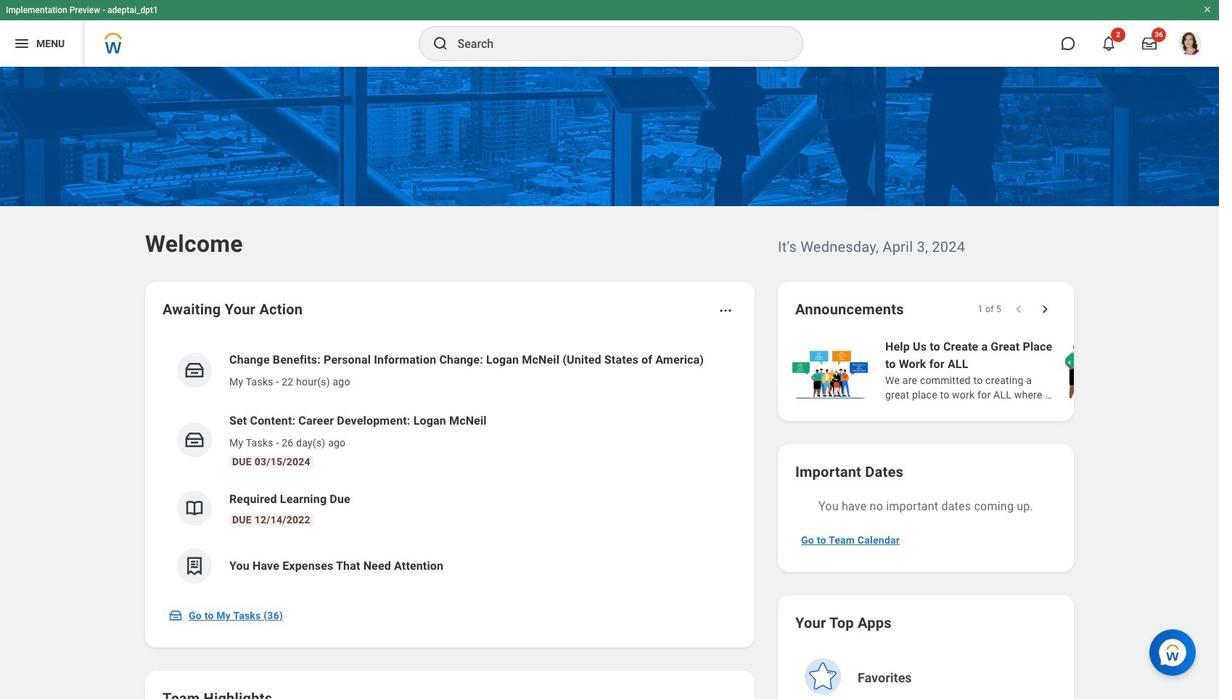 Task type: vqa. For each thing, say whether or not it's contained in the screenshot.
'for' for Calculation
no



Task type: locate. For each thing, give the bounding box(es) containing it.
inbox image
[[184, 359, 205, 381], [184, 429, 205, 451]]

profile logan mcneil image
[[1179, 32, 1202, 58]]

1 vertical spatial inbox image
[[184, 429, 205, 451]]

1 horizontal spatial list
[[790, 337, 1220, 404]]

chevron right small image
[[1038, 302, 1053, 317]]

chevron left small image
[[1012, 302, 1027, 317]]

status
[[978, 303, 1002, 315]]

banner
[[0, 0, 1220, 67]]

1 inbox image from the top
[[184, 359, 205, 381]]

related actions image
[[719, 303, 733, 318]]

list
[[790, 337, 1220, 404], [163, 340, 738, 595]]

main content
[[0, 67, 1220, 699]]

notifications large image
[[1102, 36, 1117, 51]]

inbox image
[[168, 608, 183, 623]]

0 vertical spatial inbox image
[[184, 359, 205, 381]]

0 horizontal spatial list
[[163, 340, 738, 595]]



Task type: describe. For each thing, give the bounding box(es) containing it.
inbox large image
[[1143, 36, 1157, 51]]

Search Workday  search field
[[458, 28, 773, 60]]

search image
[[432, 35, 449, 52]]

2 inbox image from the top
[[184, 429, 205, 451]]

close environment banner image
[[1204, 5, 1212, 14]]

justify image
[[13, 35, 30, 52]]

dashboard expenses image
[[184, 555, 205, 577]]

book open image
[[184, 497, 205, 519]]



